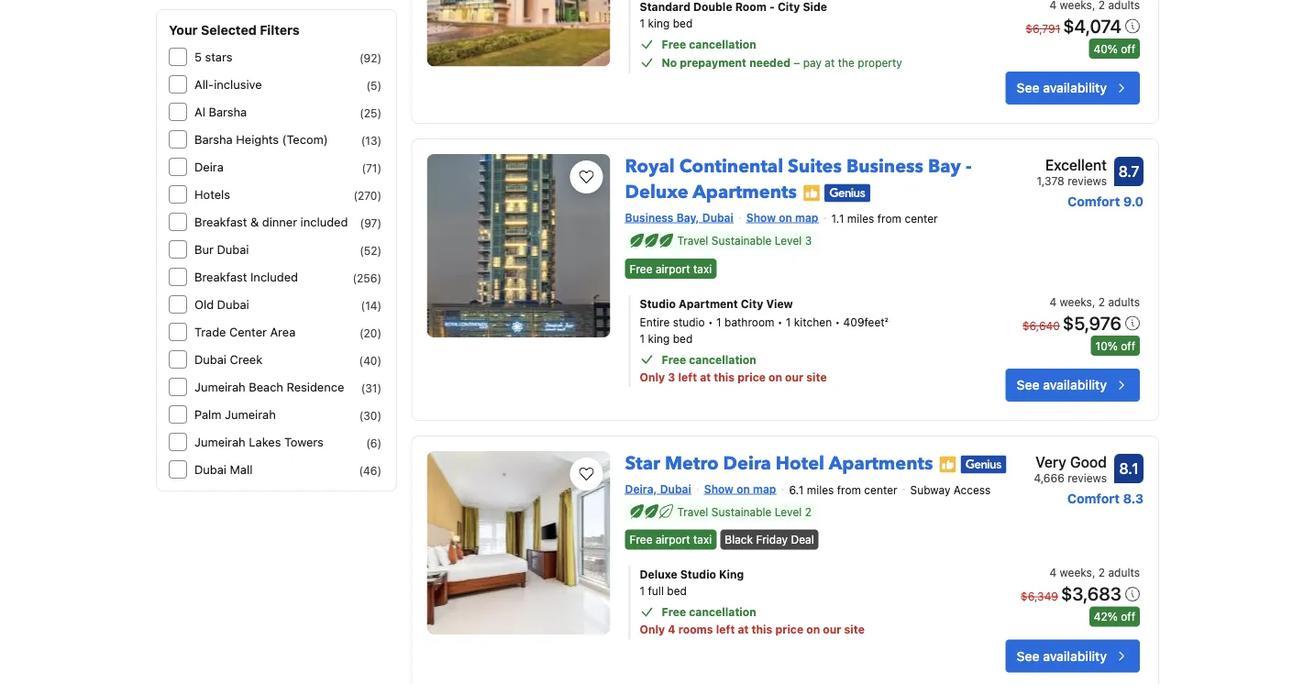 Task type: locate. For each thing, give the bounding box(es) containing it.
0 horizontal spatial this property is part of our preferred partner program. it's committed to providing excellent service and good value. it'll pay us a higher commission if you make a booking. image
[[802, 184, 821, 202]]

(20)
[[360, 327, 382, 339]]

4 left rooms
[[668, 623, 676, 636]]

1 vertical spatial this
[[752, 623, 773, 636]]

this property is part of our preferred partner program. it's committed to providing excellent service and good value. it'll pay us a higher commission if you make a booking. image
[[802, 184, 821, 202], [939, 455, 957, 474]]

adults up $3,683
[[1108, 566, 1140, 579]]

breakfast for breakfast & dinner included
[[194, 215, 247, 229]]

barsha
[[209, 105, 247, 119], [194, 133, 233, 146]]

jumeirah lakes towers
[[194, 435, 324, 449]]

1 vertical spatial free cancellation
[[662, 353, 756, 366]]

1 horizontal spatial deira
[[723, 451, 771, 476]]

3 off from the top
[[1121, 610, 1135, 623]]

0 vertical spatial king
[[648, 17, 670, 29]]

hotel
[[776, 451, 825, 476]]

2 see from the top
[[1017, 377, 1040, 392]]

1 horizontal spatial -
[[966, 154, 972, 179]]

1 vertical spatial see availability link
[[1006, 368, 1140, 401]]

1 horizontal spatial center
[[905, 212, 938, 225]]

price down entire studio • 1 bathroom • 1 kitchen • 409feet² 1 king bed
[[738, 370, 766, 383]]

king inside entire studio • 1 bathroom • 1 kitchen • 409feet² 1 king bed
[[648, 332, 670, 345]]

travel sustainable level 3
[[677, 234, 812, 247]]

0 vertical spatial miles
[[847, 212, 874, 225]]

free up no
[[662, 38, 686, 51]]

2 adults from the top
[[1108, 566, 1140, 579]]

1 free cancellation from the top
[[662, 38, 756, 51]]

comfort down excellent 1,378 reviews
[[1068, 194, 1120, 209]]

3 cancellation from the top
[[689, 606, 756, 619]]

dubai right old in the top of the page
[[217, 298, 249, 311]]

0 vertical spatial weeks
[[1060, 295, 1092, 308]]

miles for hotel
[[807, 483, 834, 496]]

deira
[[194, 160, 224, 174], [723, 451, 771, 476]]

free cancellation up prepayment
[[662, 38, 756, 51]]

1 vertical spatial bed
[[673, 332, 693, 345]]

0 vertical spatial only
[[640, 370, 665, 383]]

availability down 42%
[[1043, 648, 1107, 663]]

studio apartment city view link
[[640, 295, 950, 312]]

(tecom)
[[282, 133, 328, 146]]

cancellation for continental
[[689, 353, 756, 366]]

2 vertical spatial 2
[[1099, 566, 1105, 579]]

1 down standard
[[640, 17, 645, 29]]

comfort
[[1068, 194, 1120, 209], [1067, 491, 1120, 506]]

bed right full
[[667, 585, 687, 597]]

0 horizontal spatial our
[[785, 370, 804, 383]]

1 vertical spatial at
[[700, 370, 711, 383]]

2 , from the top
[[1092, 566, 1096, 579]]

mall
[[230, 463, 253, 476]]

jumeirah beach residence
[[194, 380, 344, 394]]

1 level from the top
[[775, 234, 802, 247]]

breakfast up bur dubai
[[194, 215, 247, 229]]

2 only from the top
[[640, 623, 665, 636]]

2 reviews from the top
[[1068, 471, 1107, 484]]

apartments inside royal continental suites business bay - deluxe apartments
[[693, 180, 797, 205]]

taxi left black
[[693, 533, 712, 546]]

star
[[625, 451, 660, 476]]

selected
[[201, 22, 257, 38]]

1 vertical spatial king
[[648, 332, 670, 345]]

42% off
[[1094, 610, 1135, 623]]

royal continental suites business bay - deluxe apartments
[[625, 154, 972, 205]]

1 vertical spatial availability
[[1043, 377, 1107, 392]]

0 horizontal spatial •
[[708, 315, 713, 328]]

3 availability from the top
[[1043, 648, 1107, 663]]

deira up travel sustainable level 2
[[723, 451, 771, 476]]

bed down studio
[[673, 332, 693, 345]]

off
[[1121, 42, 1135, 55], [1121, 339, 1135, 352], [1121, 610, 1135, 623]]

bed inside entire studio • 1 bathroom • 1 kitchen • 409feet² 1 king bed
[[673, 332, 693, 345]]

old dubai
[[194, 298, 249, 311]]

1 vertical spatial comfort
[[1067, 491, 1120, 506]]

2 breakfast from the top
[[194, 270, 247, 284]]

deluxe inside royal continental suites business bay - deluxe apartments
[[625, 180, 688, 205]]

left down studio
[[678, 370, 697, 383]]

1 vertical spatial level
[[775, 505, 802, 518]]

availability down 10%
[[1043, 377, 1107, 392]]

this property is part of our preferred partner program. it's committed to providing excellent service and good value. it'll pay us a higher commission if you make a booking. image for apartments
[[939, 455, 957, 474]]

0 vertical spatial see availability
[[1017, 80, 1107, 95]]

level for deira
[[775, 505, 802, 518]]

map down star metro deira hotel apartments
[[753, 482, 776, 495]]

0 horizontal spatial apartments
[[693, 180, 797, 205]]

1 vertical spatial 3
[[668, 370, 675, 383]]

center left subway
[[864, 483, 898, 496]]

free airport taxi
[[630, 262, 712, 275], [630, 533, 712, 546]]

bed down standard
[[673, 17, 693, 29]]

1 vertical spatial reviews
[[1068, 471, 1107, 484]]

star metro deira hotel apartments
[[625, 451, 933, 476]]

no prepayment needed – pay at the property
[[662, 56, 902, 69]]

see availability link down 42%
[[1006, 640, 1140, 673]]

travel for continental
[[677, 234, 708, 247]]

0 vertical spatial studio
[[640, 297, 676, 310]]

1 , from the top
[[1092, 295, 1096, 308]]

2 horizontal spatial •
[[835, 315, 840, 328]]

suites
[[788, 154, 842, 179]]

free cancellation up only 3 left at this price on our site in the bottom of the page
[[662, 353, 756, 366]]

reviews down the excellent
[[1068, 174, 1107, 187]]

4 weeks , 2 adults
[[1050, 295, 1140, 308], [1050, 566, 1140, 579]]

0 horizontal spatial -
[[769, 0, 775, 13]]

off right 10%
[[1121, 339, 1135, 352]]

1 vertical spatial deira
[[723, 451, 771, 476]]

on
[[779, 211, 792, 224], [769, 370, 782, 383], [737, 482, 750, 495], [806, 623, 820, 636]]

left right rooms
[[716, 623, 735, 636]]

good
[[1070, 453, 1107, 471]]

2 up $5,976
[[1099, 295, 1105, 308]]

area
[[270, 325, 296, 339]]

(71)
[[362, 161, 382, 174]]

(40)
[[359, 354, 382, 367]]

1 vertical spatial our
[[823, 623, 841, 636]]

apartment
[[679, 297, 738, 310]]

jumeirah up dubai mall
[[194, 435, 246, 449]]

0 vertical spatial sustainable
[[712, 234, 772, 247]]

this property is part of our preferred partner program. it's committed to providing excellent service and good value. it'll pay us a higher commission if you make a booking. image for bay
[[802, 184, 821, 202]]

travel
[[677, 234, 708, 247], [677, 505, 708, 518]]

2 travel from the top
[[677, 505, 708, 518]]

3 see availability link from the top
[[1006, 640, 1140, 673]]

0 horizontal spatial at
[[700, 370, 711, 383]]

center down 'bay'
[[905, 212, 938, 225]]

palm
[[194, 408, 221, 421]]

this down deluxe studio king link
[[752, 623, 773, 636]]

, for royal continental suites business bay - deluxe apartments
[[1092, 295, 1096, 308]]

travel down bay,
[[677, 234, 708, 247]]

1 see availability from the top
[[1017, 80, 1107, 95]]

2 vertical spatial bed
[[667, 585, 687, 597]]

deluxe down royal
[[625, 180, 688, 205]]

2 cancellation from the top
[[689, 353, 756, 366]]

1 see from the top
[[1017, 80, 1040, 95]]

free for $3,683
[[662, 606, 686, 619]]

1 vertical spatial see
[[1017, 377, 1040, 392]]

2 vertical spatial cancellation
[[689, 606, 756, 619]]

1 vertical spatial free airport taxi
[[630, 533, 712, 546]]

standard double room - city side link
[[640, 0, 950, 15]]

creek
[[230, 353, 263, 366]]

reviews down good
[[1068, 471, 1107, 484]]

1 vertical spatial 4
[[1050, 566, 1057, 579]]

(92)
[[359, 51, 382, 64]]

1 horizontal spatial map
[[795, 211, 819, 224]]

1 availability from the top
[[1043, 80, 1107, 95]]

free for $5,976
[[662, 353, 686, 366]]

travel down deira, dubai
[[677, 505, 708, 518]]

3 see availability from the top
[[1017, 648, 1107, 663]]

1 only from the top
[[640, 370, 665, 383]]

• down view
[[778, 315, 783, 328]]

(6)
[[366, 437, 382, 449]]

bed
[[673, 17, 693, 29], [673, 332, 693, 345], [667, 585, 687, 597]]

sustainable
[[712, 234, 772, 247], [712, 505, 772, 518]]

1 sustainable from the top
[[712, 234, 772, 247]]

0 vertical spatial city
[[778, 0, 800, 13]]

map
[[795, 211, 819, 224], [753, 482, 776, 495]]

0 horizontal spatial left
[[678, 370, 697, 383]]

2 vertical spatial off
[[1121, 610, 1135, 623]]

1 vertical spatial this property is part of our preferred partner program. it's committed to providing excellent service and good value. it'll pay us a higher commission if you make a booking. image
[[939, 455, 957, 474]]

al
[[194, 105, 205, 119]]

0 vertical spatial travel
[[677, 234, 708, 247]]

see down $6,640
[[1017, 377, 1040, 392]]

1 horizontal spatial 3
[[805, 234, 812, 247]]

star metro deira hotel apartments image
[[427, 451, 610, 634]]

on down deluxe studio king link
[[806, 623, 820, 636]]

free airport taxi up 'apartment'
[[630, 262, 712, 275]]

deira, dubai
[[625, 482, 691, 495]]

at right rooms
[[738, 623, 749, 636]]

4,666
[[1034, 471, 1065, 484]]

1 vertical spatial only
[[640, 623, 665, 636]]

- inside royal continental suites business bay - deluxe apartments
[[966, 154, 972, 179]]

included
[[250, 270, 298, 284]]

2 sustainable from the top
[[712, 505, 772, 518]]

1 horizontal spatial •
[[778, 315, 783, 328]]

2 free cancellation from the top
[[662, 353, 756, 366]]

3
[[805, 234, 812, 247], [668, 370, 675, 383]]

see availability link down 10%
[[1006, 368, 1140, 401]]

, up $3,683
[[1092, 566, 1096, 579]]

see availability
[[1017, 80, 1107, 95], [1017, 377, 1107, 392], [1017, 648, 1107, 663]]

1 adults from the top
[[1108, 295, 1140, 308]]

beach
[[249, 380, 283, 394]]

1 travel from the top
[[677, 234, 708, 247]]

weeks
[[1060, 295, 1092, 308], [1060, 566, 1092, 579]]

business inside royal continental suites business bay - deluxe apartments
[[846, 154, 924, 179]]

adults
[[1108, 295, 1140, 308], [1108, 566, 1140, 579]]

0 vertical spatial see availability link
[[1006, 72, 1140, 105]]

2 see availability from the top
[[1017, 377, 1107, 392]]

see availability down 42%
[[1017, 648, 1107, 663]]

2 4 weeks , 2 adults from the top
[[1050, 566, 1140, 579]]

center for apartments
[[864, 483, 898, 496]]

cancellation up rooms
[[689, 606, 756, 619]]

this property is part of our preferred partner program. it's committed to providing excellent service and good value. it'll pay us a higher commission if you make a booking. image up subway access
[[939, 455, 957, 474]]

1 horizontal spatial city
[[778, 0, 800, 13]]

3 • from the left
[[835, 315, 840, 328]]

residence
[[287, 380, 344, 394]]

business
[[846, 154, 924, 179], [625, 211, 674, 224]]

,
[[1092, 295, 1096, 308], [1092, 566, 1096, 579]]

0 vertical spatial see
[[1017, 80, 1040, 95]]

continental
[[679, 154, 783, 179]]

entire studio • 1 bathroom • 1 kitchen • 409feet² 1 king bed
[[640, 315, 889, 345]]

4 weeks , 2 adults up $5,976
[[1050, 295, 1140, 308]]

• down 'apartment'
[[708, 315, 713, 328]]

deira up hotels
[[194, 160, 224, 174]]

only down full
[[640, 623, 665, 636]]

0 horizontal spatial miles
[[807, 483, 834, 496]]

0 vertical spatial 4 weeks , 2 adults
[[1050, 295, 1140, 308]]

1 breakfast from the top
[[194, 215, 247, 229]]

2 level from the top
[[775, 505, 802, 518]]

1 weeks from the top
[[1060, 295, 1092, 308]]

0 horizontal spatial business
[[625, 211, 674, 224]]

show for metro
[[704, 482, 734, 495]]

1 vertical spatial city
[[741, 297, 763, 310]]

friday
[[756, 533, 788, 546]]

city left the side
[[778, 0, 800, 13]]

1 • from the left
[[708, 315, 713, 328]]

breakfast & dinner included
[[194, 215, 348, 229]]

barsha down all-inclusive on the top left of the page
[[209, 105, 247, 119]]

0 vertical spatial at
[[825, 56, 835, 69]]

1 vertical spatial jumeirah
[[225, 408, 276, 421]]

1 horizontal spatial business
[[846, 154, 924, 179]]

from right 1.1
[[878, 212, 902, 225]]

weeks up $5,976
[[1060, 295, 1092, 308]]

genius discounts available at this property. image
[[825, 184, 870, 202], [825, 184, 870, 202], [961, 455, 1007, 474], [961, 455, 1007, 474]]

see availability for royal continental suites business bay - deluxe apartments
[[1017, 377, 1107, 392]]

excellent 1,378 reviews
[[1037, 156, 1107, 187]]

3 see from the top
[[1017, 648, 1040, 663]]

0 vertical spatial site
[[806, 370, 827, 383]]

site down "kitchen"
[[806, 370, 827, 383]]

(97)
[[360, 216, 382, 229]]

- inside 'link'
[[769, 0, 775, 13]]

miles right 6.1 at the bottom right of page
[[807, 483, 834, 496]]

level for suites
[[775, 234, 802, 247]]

see down the $6,791
[[1017, 80, 1040, 95]]

map left 1.1
[[795, 211, 819, 224]]

free cancellation
[[662, 38, 756, 51], [662, 353, 756, 366], [662, 606, 756, 619]]

dubai left mall
[[194, 463, 227, 476]]

only for royal continental suites business bay - deluxe apartments
[[640, 370, 665, 383]]

weeks for royal continental suites business bay - deluxe apartments
[[1060, 295, 1092, 308]]

2 vertical spatial 4
[[668, 623, 676, 636]]

this property is part of our preferred partner program. it's committed to providing excellent service and good value. it'll pay us a higher commission if you make a booking. image up subway access
[[939, 455, 957, 474]]

0 vertical spatial level
[[775, 234, 802, 247]]

- right room
[[769, 0, 775, 13]]

0 vertical spatial this
[[714, 370, 735, 383]]

deluxe up full
[[640, 568, 677, 581]]

free airport taxi up deluxe studio king
[[630, 533, 712, 546]]

2 see availability link from the top
[[1006, 368, 1140, 401]]

standard
[[640, 0, 691, 13]]

off for royal continental suites business bay - deluxe apartments
[[1121, 339, 1135, 352]]

(14)
[[361, 299, 382, 312]]

2 vertical spatial see availability
[[1017, 648, 1107, 663]]

1 left full
[[640, 585, 645, 597]]

at down studio
[[700, 370, 711, 383]]

0 vertical spatial show
[[746, 211, 776, 224]]

1 see availability link from the top
[[1006, 72, 1140, 105]]

sustainable up black
[[712, 505, 772, 518]]

barsha down the al barsha
[[194, 133, 233, 146]]

0 vertical spatial 2
[[1099, 295, 1105, 308]]

business left bay,
[[625, 211, 674, 224]]

jumeirah for lakes
[[194, 435, 246, 449]]

bur
[[194, 243, 214, 256]]

show
[[746, 211, 776, 224], [704, 482, 734, 495]]

miles for business
[[847, 212, 874, 225]]

0 horizontal spatial deira
[[194, 160, 224, 174]]

only for star metro deira hotel apartments
[[640, 623, 665, 636]]

1 horizontal spatial show
[[746, 211, 776, 224]]

only down "entire"
[[640, 370, 665, 383]]

0 vertical spatial comfort
[[1068, 194, 1120, 209]]

this property is part of our preferred partner program. it's committed to providing excellent service and good value. it'll pay us a higher commission if you make a booking. image
[[802, 184, 821, 202], [939, 455, 957, 474]]

2 up deal
[[805, 505, 812, 518]]

2
[[1099, 295, 1105, 308], [805, 505, 812, 518], [1099, 566, 1105, 579]]

1 down studio apartment city view
[[716, 315, 722, 328]]

all-
[[194, 78, 214, 91]]

0 vertical spatial show on map
[[746, 211, 819, 224]]

0 vertical spatial adults
[[1108, 295, 1140, 308]]

from right 6.1 at the bottom right of page
[[837, 483, 861, 496]]

availability for royal continental suites business bay - deluxe apartments
[[1043, 377, 1107, 392]]

5
[[194, 50, 202, 64]]

1 off from the top
[[1121, 42, 1135, 55]]

0 vertical spatial free airport taxi
[[630, 262, 712, 275]]

show on map
[[746, 211, 819, 224], [704, 482, 776, 495]]

city up bathroom
[[741, 297, 763, 310]]

this property is part of our preferred partner program. it's committed to providing excellent service and good value. it'll pay us a higher commission if you make a booking. image down suites
[[802, 184, 821, 202]]

0 vertical spatial bed
[[673, 17, 693, 29]]

(30)
[[359, 409, 382, 422]]

0 vertical spatial ,
[[1092, 295, 1096, 308]]

airport up deluxe studio king
[[656, 533, 690, 546]]

1 horizontal spatial this property is part of our preferred partner program. it's committed to providing excellent service and good value. it'll pay us a higher commission if you make a booking. image
[[939, 455, 957, 474]]

1.1 miles from center
[[831, 212, 938, 225]]

jumeirah up jumeirah lakes towers
[[225, 408, 276, 421]]

1 vertical spatial left
[[716, 623, 735, 636]]

1 4 weeks , 2 adults from the top
[[1050, 295, 1140, 308]]

no
[[662, 56, 677, 69]]

map for suites
[[795, 211, 819, 224]]

price down deluxe studio king link
[[775, 623, 804, 636]]

adults up $5,976
[[1108, 295, 1140, 308]]

0 vertical spatial deluxe
[[625, 180, 688, 205]]

our down deluxe studio king link
[[823, 623, 841, 636]]

, up $5,976
[[1092, 295, 1096, 308]]

1 vertical spatial miles
[[807, 483, 834, 496]]

studio left "king" on the bottom right of page
[[680, 568, 716, 581]]

1 reviews from the top
[[1068, 174, 1107, 187]]

1 vertical spatial off
[[1121, 339, 1135, 352]]

off right the "40%"
[[1121, 42, 1135, 55]]

jumeirah
[[194, 380, 246, 394], [225, 408, 276, 421], [194, 435, 246, 449]]

reviews inside very good 4,666 reviews
[[1068, 471, 1107, 484]]

1 vertical spatial this property is part of our preferred partner program. it's committed to providing excellent service and good value. it'll pay us a higher commission if you make a booking. image
[[939, 455, 957, 474]]

1 full bed
[[640, 585, 687, 597]]

42%
[[1094, 610, 1118, 623]]

our down entire studio • 1 bathroom • 1 kitchen • 409feet² 1 king bed
[[785, 370, 804, 383]]

0 horizontal spatial 3
[[668, 370, 675, 383]]

left
[[678, 370, 697, 383], [716, 623, 735, 636]]

2 off from the top
[[1121, 339, 1135, 352]]

1 vertical spatial map
[[753, 482, 776, 495]]

1 airport from the top
[[656, 262, 690, 275]]

weeks up $3,683
[[1060, 566, 1092, 579]]

2 vertical spatial see availability link
[[1006, 640, 1140, 673]]

free down 1 full bed
[[662, 606, 686, 619]]

site down deluxe studio king link
[[844, 623, 865, 636]]

0 horizontal spatial center
[[864, 483, 898, 496]]

1 vertical spatial travel
[[677, 505, 708, 518]]

this property is part of our preferred partner program. it's committed to providing excellent service and good value. it'll pay us a higher commission if you make a booking. image down suites
[[802, 184, 821, 202]]

1 down "entire"
[[640, 332, 645, 345]]

scored 8.7 element
[[1114, 157, 1144, 186]]

0 vertical spatial jumeirah
[[194, 380, 246, 394]]

4 up $6,640
[[1050, 295, 1057, 308]]

0 vertical spatial our
[[785, 370, 804, 383]]

0 vertical spatial this property is part of our preferred partner program. it's committed to providing excellent service and good value. it'll pay us a higher commission if you make a booking. image
[[802, 184, 821, 202]]

2 availability from the top
[[1043, 377, 1107, 392]]

1 vertical spatial show on map
[[704, 482, 776, 495]]

0 vertical spatial reviews
[[1068, 174, 1107, 187]]

business up the 1.1 miles from center
[[846, 154, 924, 179]]

free down studio
[[662, 353, 686, 366]]

1 free airport taxi from the top
[[630, 262, 712, 275]]

3 free cancellation from the top
[[662, 606, 756, 619]]

1 vertical spatial center
[[864, 483, 898, 496]]

see availability down the "40%"
[[1017, 80, 1107, 95]]

off right 42%
[[1121, 610, 1135, 623]]

lakes
[[249, 435, 281, 449]]

show on map up travel sustainable level 2
[[704, 482, 776, 495]]

2 up $3,683
[[1099, 566, 1105, 579]]

0 vertical spatial center
[[905, 212, 938, 225]]

king down "entire"
[[648, 332, 670, 345]]

2 king from the top
[[648, 332, 670, 345]]

apartments down continental
[[693, 180, 797, 205]]

this down bathroom
[[714, 370, 735, 383]]

1 horizontal spatial our
[[823, 623, 841, 636]]

1 vertical spatial breakfast
[[194, 270, 247, 284]]

1 horizontal spatial miles
[[847, 212, 874, 225]]

heights
[[236, 133, 279, 146]]

free cancellation up rooms
[[662, 606, 756, 619]]

1 vertical spatial show
[[704, 482, 734, 495]]

(31)
[[361, 382, 382, 394]]

8.1
[[1119, 460, 1139, 477]]

- right 'bay'
[[966, 154, 972, 179]]

access
[[954, 483, 991, 496]]

2 weeks from the top
[[1060, 566, 1092, 579]]



Task type: vqa. For each thing, say whether or not it's contained in the screenshot.
1st See from the bottom of the page
yes



Task type: describe. For each thing, give the bounding box(es) containing it.
al barsha
[[194, 105, 247, 119]]

palm jumeirah
[[194, 408, 276, 421]]

0 horizontal spatial this
[[714, 370, 735, 383]]

city inside "link"
[[741, 297, 763, 310]]

dinner
[[262, 215, 297, 229]]

breakfast for breakfast included
[[194, 270, 247, 284]]

409feet²
[[843, 315, 889, 328]]

dubai right bur
[[217, 243, 249, 256]]

sustainable for metro
[[712, 505, 772, 518]]

4 for star metro deira hotel apartments
[[1050, 566, 1057, 579]]

4 for royal continental suites business bay - deluxe apartments
[[1050, 295, 1057, 308]]

property
[[858, 56, 902, 69]]

comfort 9.0
[[1068, 194, 1144, 209]]

sustainable for continental
[[712, 234, 772, 247]]

, for star metro deira hotel apartments
[[1092, 566, 1096, 579]]

deal
[[791, 533, 814, 546]]

center
[[229, 325, 267, 339]]

trade center area
[[194, 325, 296, 339]]

5 stars
[[194, 50, 232, 64]]

show for continental
[[746, 211, 776, 224]]

black friday deal
[[725, 533, 814, 546]]

show on map for suites
[[746, 211, 819, 224]]

towers
[[284, 435, 324, 449]]

bay,
[[677, 211, 699, 224]]

free down deira,
[[630, 533, 653, 546]]

1 king bed
[[640, 17, 693, 29]]

scored 8.1 element
[[1114, 454, 1144, 483]]

2 horizontal spatial at
[[825, 56, 835, 69]]

0 horizontal spatial price
[[738, 370, 766, 383]]

map for deira
[[753, 482, 776, 495]]

comfort for royal continental suites business bay - deluxe apartments
[[1068, 194, 1120, 209]]

cancellation for metro
[[689, 606, 756, 619]]

0 vertical spatial barsha
[[209, 105, 247, 119]]

adults for royal continental suites business bay - deluxe apartments
[[1108, 295, 1140, 308]]

subway access
[[910, 483, 991, 496]]

pay
[[803, 56, 822, 69]]

4 weeks , 2 adults for star metro deira hotel apartments
[[1050, 566, 1140, 579]]

1 vertical spatial business
[[625, 211, 674, 224]]

2 free airport taxi from the top
[[630, 533, 712, 546]]

excellent element
[[1037, 154, 1107, 176]]

very good 4,666 reviews
[[1034, 453, 1107, 484]]

subway
[[910, 483, 951, 496]]

see availability for star metro deira hotel apartments
[[1017, 648, 1107, 663]]

deira,
[[625, 482, 657, 495]]

free cancellation for metro
[[662, 606, 756, 619]]

$4,074
[[1063, 15, 1122, 36]]

see availability link for star metro deira hotel apartments
[[1006, 640, 1140, 673]]

9.0
[[1123, 194, 1144, 209]]

(52)
[[360, 244, 382, 257]]

$5,976
[[1063, 312, 1122, 333]]

jumeirah for beach
[[194, 380, 246, 394]]

10%
[[1096, 339, 1118, 352]]

&
[[250, 215, 259, 229]]

from for hotel
[[837, 483, 861, 496]]

40%
[[1094, 42, 1118, 55]]

on down entire studio • 1 bathroom • 1 kitchen • 409feet² 1 king bed
[[769, 370, 782, 383]]

royal continental suites business bay - deluxe apartments link
[[625, 147, 972, 205]]

6.1
[[789, 483, 804, 496]]

your
[[169, 22, 198, 38]]

(25)
[[360, 106, 382, 119]]

black
[[725, 533, 753, 546]]

bay
[[928, 154, 961, 179]]

the
[[838, 56, 855, 69]]

8.3
[[1123, 491, 1144, 506]]

(46)
[[359, 464, 382, 477]]

free for $4,074
[[662, 38, 686, 51]]

barsha heights (tecom)
[[194, 133, 328, 146]]

free cancellation for continental
[[662, 353, 756, 366]]

off for star metro deira hotel apartments
[[1121, 610, 1135, 623]]

royal continental suites business bay - deluxe apartments image
[[427, 154, 610, 338]]

$6,349
[[1021, 590, 1058, 603]]

comfort for star metro deira hotel apartments
[[1067, 491, 1120, 506]]

2 taxi from the top
[[693, 533, 712, 546]]

1 vertical spatial studio
[[680, 568, 716, 581]]

(270)
[[353, 189, 382, 202]]

royal
[[625, 154, 675, 179]]

dubai right bay,
[[702, 211, 734, 224]]

studio inside "link"
[[640, 297, 676, 310]]

1 horizontal spatial left
[[716, 623, 735, 636]]

adults for star metro deira hotel apartments
[[1108, 566, 1140, 579]]

dubai down metro
[[660, 482, 691, 495]]

travel for metro
[[677, 505, 708, 518]]

bur dubai
[[194, 243, 249, 256]]

weeks for star metro deira hotel apartments
[[1060, 566, 1092, 579]]

only 3 left at this price on our site
[[640, 370, 827, 383]]

old
[[194, 298, 214, 311]]

(256)
[[353, 271, 382, 284]]

availability for star metro deira hotel apartments
[[1043, 648, 1107, 663]]

stars
[[205, 50, 232, 64]]

see for royal continental suites business bay - deluxe apartments
[[1017, 377, 1040, 392]]

prepayment
[[680, 56, 747, 69]]

1,378
[[1037, 174, 1065, 187]]

10% off
[[1096, 339, 1135, 352]]

1 cancellation from the top
[[689, 38, 756, 51]]

4 weeks , 2 adults for royal continental suites business bay - deluxe apartments
[[1050, 295, 1140, 308]]

1.1
[[831, 212, 844, 225]]

0 vertical spatial deira
[[194, 160, 224, 174]]

–
[[794, 56, 800, 69]]

(13)
[[361, 134, 382, 147]]

city inside 'link'
[[778, 0, 800, 13]]

8.7
[[1119, 163, 1140, 180]]

1 horizontal spatial price
[[775, 623, 804, 636]]

2 • from the left
[[778, 315, 783, 328]]

1 vertical spatial barsha
[[194, 133, 233, 146]]

very good element
[[1034, 451, 1107, 473]]

1 horizontal spatial at
[[738, 623, 749, 636]]

2 for bay
[[1099, 295, 1105, 308]]

$3,683
[[1061, 583, 1122, 604]]

included
[[300, 215, 348, 229]]

6.1 miles from center
[[789, 483, 898, 496]]

dubai mall
[[194, 463, 253, 476]]

on down royal continental suites business bay - deluxe apartments at the top of page
[[779, 211, 792, 224]]

travel sustainable level 2
[[677, 505, 812, 518]]

this property is part of our preferred partner program. it's committed to providing excellent service and good value. it'll pay us a higher commission if you make a booking. image for bay
[[802, 184, 821, 202]]

hotels
[[194, 188, 230, 201]]

view
[[766, 297, 793, 310]]

see availability link for royal continental suites business bay - deluxe apartments
[[1006, 368, 1140, 401]]

bed for $4,074
[[673, 17, 693, 29]]

40% off
[[1094, 42, 1135, 55]]

(5)
[[366, 79, 382, 92]]

all-inclusive
[[194, 78, 262, 91]]

breakfast included
[[194, 270, 298, 284]]

apartments inside 'star metro deira hotel apartments' link
[[829, 451, 933, 476]]

double
[[693, 0, 732, 13]]

deluxe studio king
[[640, 568, 744, 581]]

1 vertical spatial site
[[844, 623, 865, 636]]

dubai creek
[[194, 353, 263, 366]]

reviews inside excellent 1,378 reviews
[[1068, 174, 1107, 187]]

studio
[[673, 315, 705, 328]]

0 vertical spatial left
[[678, 370, 697, 383]]

metro
[[665, 451, 719, 476]]

1 king from the top
[[648, 17, 670, 29]]

1 down studio apartment city view "link"
[[786, 315, 791, 328]]

2 for apartments
[[1099, 566, 1105, 579]]

center for bay
[[905, 212, 938, 225]]

1 vertical spatial deluxe
[[640, 568, 677, 581]]

$6,791
[[1026, 22, 1060, 35]]

inclusive
[[214, 78, 262, 91]]

dubai down trade
[[194, 353, 227, 366]]

see for star metro deira hotel apartments
[[1017, 648, 1040, 663]]

this property is part of our preferred partner program. it's committed to providing excellent service and good value. it'll pay us a higher commission if you make a booking. image for apartments
[[939, 455, 957, 474]]

from for business
[[878, 212, 902, 225]]

standard double room - city side
[[640, 0, 827, 13]]

on up travel sustainable level 2
[[737, 482, 750, 495]]

needed
[[749, 56, 791, 69]]

kitchen
[[794, 315, 832, 328]]

show on map for deira
[[704, 482, 776, 495]]

star metro deira hotel apartments link
[[625, 444, 933, 476]]

studio apartment city view
[[640, 297, 793, 310]]

2 airport from the top
[[656, 533, 690, 546]]

0 vertical spatial 3
[[805, 234, 812, 247]]

1 vertical spatial 2
[[805, 505, 812, 518]]

1 taxi from the top
[[693, 262, 712, 275]]

free up "entire"
[[630, 262, 653, 275]]

bed for $3,683
[[667, 585, 687, 597]]



